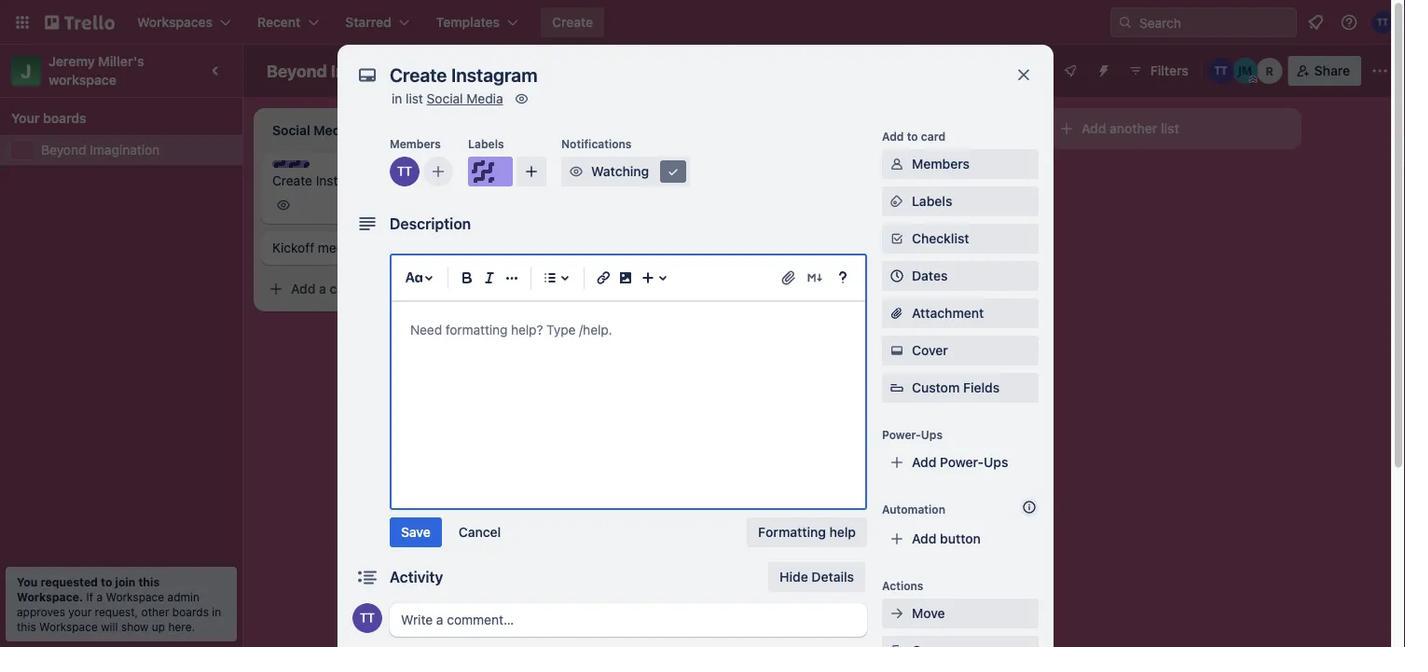 Task type: vqa. For each thing, say whether or not it's contained in the screenshot.
the Add board image
no



Task type: describe. For each thing, give the bounding box(es) containing it.
add button button
[[883, 524, 1039, 554]]

list inside button
[[1162, 121, 1180, 136]]

you requested to join this workspace.
[[17, 576, 160, 604]]

customize views image
[[595, 62, 613, 80]]

add power-ups
[[912, 455, 1009, 470]]

1 vertical spatial members
[[912, 156, 970, 172]]

social
[[427, 91, 463, 106]]

details
[[812, 570, 855, 585]]

will
[[101, 620, 118, 633]]

miller's
[[98, 54, 144, 69]]

1 vertical spatial a
[[319, 281, 326, 297]]

kickoff meeting link
[[272, 239, 489, 257]]

add another list
[[1082, 121, 1180, 136]]

filters button
[[1123, 56, 1195, 86]]

labels link
[[883, 187, 1039, 216]]

terry turtle (terryturtle) image
[[390, 157, 420, 187]]

other
[[141, 605, 169, 619]]

custom
[[912, 380, 960, 396]]

your
[[68, 605, 92, 619]]

checklist
[[912, 231, 970, 246]]

dates button
[[883, 261, 1039, 291]]

j
[[21, 60, 31, 82]]

up
[[152, 620, 165, 633]]

cover link
[[883, 336, 1039, 366]]

thoughts thinking
[[537, 161, 607, 188]]

move
[[912, 606, 946, 621]]

0 horizontal spatial add a card button
[[261, 274, 470, 304]]

thinking link
[[537, 172, 754, 190]]

Write a comment text field
[[390, 604, 868, 637]]

save
[[401, 525, 431, 540]]

sm image for cover
[[888, 341, 907, 360]]

2 horizontal spatial card
[[922, 130, 946, 143]]

create instagram link
[[272, 172, 489, 190]]

your
[[11, 111, 40, 126]]

hide details link
[[769, 563, 866, 592]]

0 horizontal spatial imagination
[[90, 142, 160, 158]]

help
[[830, 525, 856, 540]]

cover
[[912, 343, 949, 358]]

sm image for watching
[[567, 162, 586, 181]]

sm image inside labels link
[[888, 192, 907, 211]]

jeremy
[[49, 54, 95, 69]]

social media link
[[427, 91, 503, 106]]

meeting
[[318, 240, 367, 256]]

add to card
[[883, 130, 946, 143]]

request,
[[95, 605, 138, 619]]

watching
[[591, 164, 649, 179]]

create button
[[541, 7, 605, 37]]

thinking
[[537, 173, 589, 188]]

sm image inside watching button
[[664, 162, 683, 181]]

workspace visible image
[[480, 63, 495, 78]]

hide details
[[780, 570, 855, 585]]

approves
[[17, 605, 65, 619]]

r button
[[1257, 58, 1283, 84]]

kickoff meeting
[[272, 240, 367, 256]]

join
[[115, 576, 136, 589]]

link image
[[592, 267, 615, 289]]

dates
[[912, 268, 948, 284]]

to inside 'you requested to join this workspace.'
[[101, 576, 112, 589]]

your boards
[[11, 111, 86, 126]]

automation
[[883, 503, 946, 516]]

watching button
[[562, 157, 690, 187]]

filters
[[1151, 63, 1189, 78]]

0 vertical spatial boards
[[43, 111, 86, 126]]

automation image
[[1089, 56, 1116, 82]]

1 horizontal spatial add a card button
[[791, 162, 1000, 192]]

r
[[1266, 64, 1274, 77]]

move link
[[883, 599, 1039, 629]]

thoughts
[[556, 161, 607, 174]]

workspace
[[49, 72, 117, 88]]

sm image for move
[[888, 605, 907, 623]]

bold ⌘b image
[[456, 267, 479, 289]]

open help dialog image
[[832, 267, 855, 289]]

formatting
[[759, 525, 826, 540]]

0 horizontal spatial beyond
[[41, 142, 86, 158]]

beyond imagination inside text field
[[267, 61, 426, 81]]

attach and insert link image
[[780, 269, 799, 287]]

sm image inside checklist link
[[888, 229, 907, 248]]

this inside 'you requested to join this workspace.'
[[138, 576, 160, 589]]

imagination inside text field
[[331, 61, 426, 81]]

0 horizontal spatial ups
[[922, 428, 943, 441]]

image image
[[615, 267, 637, 289]]

italic ⌘i image
[[479, 267, 501, 289]]

power ups image
[[1063, 63, 1078, 78]]

add another list button
[[1049, 108, 1302, 149]]

board link
[[506, 56, 585, 86]]

admin
[[167, 591, 200, 604]]

actions
[[883, 579, 924, 592]]

in list social media
[[392, 91, 503, 106]]



Task type: locate. For each thing, give the bounding box(es) containing it.
0 horizontal spatial beyond imagination
[[41, 142, 160, 158]]

0 vertical spatial beyond imagination
[[267, 61, 426, 81]]

if
[[86, 591, 93, 604]]

more formatting image
[[501, 267, 523, 289]]

1 horizontal spatial members
[[912, 156, 970, 172]]

0 vertical spatial power-
[[883, 428, 922, 441]]

list right another in the top right of the page
[[1162, 121, 1180, 136]]

1 horizontal spatial power-
[[940, 455, 984, 470]]

to
[[907, 130, 919, 143], [101, 576, 112, 589]]

power-ups
[[883, 428, 943, 441]]

1 horizontal spatial ups
[[984, 455, 1009, 470]]

jeremy miller (jeremymiller198) image
[[1233, 58, 1259, 84]]

1 horizontal spatial labels
[[912, 194, 953, 209]]

kickoff
[[272, 240, 315, 256]]

0 vertical spatial add a card button
[[791, 162, 1000, 192]]

to up members link
[[907, 130, 919, 143]]

1 horizontal spatial create
[[552, 14, 593, 30]]

0 vertical spatial in
[[392, 91, 402, 106]]

sm image inside move link
[[888, 605, 907, 623]]

1 horizontal spatial to
[[907, 130, 919, 143]]

cancel button
[[448, 518, 512, 548]]

card
[[922, 130, 946, 143], [860, 169, 887, 185], [330, 281, 357, 297]]

a inside if a workspace admin approves your request, other boards in this workspace will show up here.
[[96, 591, 103, 604]]

imagination up in list social media
[[331, 61, 426, 81]]

sm image down add to card
[[888, 192, 907, 211]]

0 notifications image
[[1305, 11, 1328, 34]]

Board name text field
[[257, 56, 435, 86]]

Search field
[[1133, 8, 1297, 36]]

1 vertical spatial imagination
[[90, 142, 160, 158]]

0 vertical spatial list
[[406, 91, 423, 106]]

create from template… image for add a card "button" to the right
[[1008, 170, 1022, 185]]

save button
[[390, 518, 442, 548]]

0 horizontal spatial create from template… image
[[478, 282, 493, 297]]

color: purple, title: none image
[[468, 157, 513, 187]]

0 horizontal spatial list
[[406, 91, 423, 106]]

add
[[1082, 121, 1107, 136], [883, 130, 904, 143], [821, 169, 846, 185], [291, 281, 316, 297], [912, 455, 937, 470], [912, 531, 937, 547]]

notifications
[[562, 137, 632, 150]]

rubyanndersson (rubyanndersson) image
[[1257, 58, 1283, 84]]

1 horizontal spatial in
[[392, 91, 402, 106]]

star or unstar board image
[[446, 63, 461, 78]]

checklist link
[[883, 224, 1039, 254]]

0 vertical spatial ups
[[922, 428, 943, 441]]

activity
[[390, 569, 444, 586]]

beyond
[[267, 61, 327, 81], [41, 142, 86, 158]]

ups up add power-ups
[[922, 428, 943, 441]]

0 vertical spatial beyond
[[267, 61, 327, 81]]

0 horizontal spatial labels
[[468, 137, 504, 150]]

0 horizontal spatial members
[[390, 137, 441, 150]]

add a card down kickoff meeting
[[291, 281, 357, 297]]

formatting help link
[[747, 518, 868, 548]]

requested
[[40, 576, 98, 589]]

in right other
[[212, 605, 221, 619]]

sm image
[[513, 90, 531, 108], [664, 162, 683, 181], [888, 192, 907, 211], [888, 229, 907, 248]]

0 vertical spatial this
[[138, 576, 160, 589]]

sm image inside cover link
[[888, 341, 907, 360]]

imagination down your boards with 1 items element
[[90, 142, 160, 158]]

0 vertical spatial a
[[849, 169, 856, 185]]

hide
[[780, 570, 809, 585]]

0 horizontal spatial card
[[330, 281, 357, 297]]

power- down custom
[[883, 428, 922, 441]]

imagination
[[331, 61, 426, 81], [90, 142, 160, 158]]

create for create instagram
[[272, 173, 312, 188]]

workspace
[[106, 591, 164, 604], [39, 620, 98, 633]]

card up members link
[[922, 130, 946, 143]]

2 vertical spatial a
[[96, 591, 103, 604]]

1 vertical spatial to
[[101, 576, 112, 589]]

create from template… image left more formatting icon
[[478, 282, 493, 297]]

add a card
[[821, 169, 887, 185], [291, 281, 357, 297]]

1 horizontal spatial beyond imagination
[[267, 61, 426, 81]]

workspace down join
[[106, 591, 164, 604]]

show
[[121, 620, 149, 633]]

primary element
[[0, 0, 1406, 45]]

2 vertical spatial card
[[330, 281, 357, 297]]

show menu image
[[1371, 62, 1390, 80]]

1 horizontal spatial imagination
[[331, 61, 426, 81]]

0 vertical spatial create
[[552, 14, 593, 30]]

labels
[[468, 137, 504, 150], [912, 194, 953, 209]]

list left social
[[406, 91, 423, 106]]

members down add to card
[[912, 156, 970, 172]]

add button
[[912, 531, 981, 547]]

list
[[406, 91, 423, 106], [1162, 121, 1180, 136]]

in inside if a workspace admin approves your request, other boards in this workspace will show up here.
[[212, 605, 221, 619]]

view markdown image
[[806, 269, 825, 287]]

here.
[[168, 620, 195, 633]]

1 vertical spatial create
[[272, 173, 312, 188]]

1 horizontal spatial workspace
[[106, 591, 164, 604]]

description
[[390, 215, 471, 233]]

0 horizontal spatial boards
[[43, 111, 86, 126]]

boards down admin
[[172, 605, 209, 619]]

add members to card image
[[431, 162, 446, 181]]

beyond inside text field
[[267, 61, 327, 81]]

add a card down add to card
[[821, 169, 887, 185]]

terry turtle (terryturtle) image inside primary element
[[1372, 11, 1395, 34]]

1 vertical spatial this
[[17, 620, 36, 633]]

color: purple, title: none image
[[272, 160, 310, 168]]

create instagram
[[272, 173, 376, 188]]

1 vertical spatial add a card
[[291, 281, 357, 297]]

formatting help
[[759, 525, 856, 540]]

editor toolbar toolbar
[[399, 263, 858, 293]]

1 horizontal spatial this
[[138, 576, 160, 589]]

0 horizontal spatial a
[[96, 591, 103, 604]]

add a card button down kickoff meeting link
[[261, 274, 470, 304]]

this right join
[[138, 576, 160, 589]]

in left social
[[392, 91, 402, 106]]

1 vertical spatial card
[[860, 169, 887, 185]]

None text field
[[381, 58, 996, 91]]

0 horizontal spatial in
[[212, 605, 221, 619]]

jeremy miller's workspace
[[49, 54, 148, 88]]

0 horizontal spatial to
[[101, 576, 112, 589]]

fields
[[964, 380, 1000, 396]]

sm image
[[888, 155, 907, 174], [567, 162, 586, 181], [888, 341, 907, 360], [888, 605, 907, 623], [888, 642, 907, 647]]

open information menu image
[[1341, 13, 1359, 32]]

1 vertical spatial beyond
[[41, 142, 86, 158]]

labels up checklist
[[912, 194, 953, 209]]

workspace down your
[[39, 620, 98, 633]]

1 vertical spatial ups
[[984, 455, 1009, 470]]

sm image inside members link
[[888, 155, 907, 174]]

0 vertical spatial to
[[907, 130, 919, 143]]

1 horizontal spatial beyond
[[267, 61, 327, 81]]

1 vertical spatial boards
[[172, 605, 209, 619]]

if a workspace admin approves your request, other boards in this workspace will show up here.
[[17, 591, 221, 633]]

sm image down board link
[[513, 90, 531, 108]]

create
[[552, 14, 593, 30], [272, 173, 312, 188]]

1 vertical spatial add a card button
[[261, 274, 470, 304]]

0 horizontal spatial workspace
[[39, 620, 98, 633]]

members up terry turtle (terryturtle) icon at the top left of the page
[[390, 137, 441, 150]]

share
[[1315, 63, 1351, 78]]

ups down 'fields'
[[984, 455, 1009, 470]]

create from template… image
[[1008, 170, 1022, 185], [478, 282, 493, 297]]

ups
[[922, 428, 943, 441], [984, 455, 1009, 470]]

boards
[[43, 111, 86, 126], [172, 605, 209, 619]]

0 vertical spatial workspace
[[106, 591, 164, 604]]

sm image inside watching button
[[567, 162, 586, 181]]

labels up color: purple, title: none image
[[468, 137, 504, 150]]

1 horizontal spatial card
[[860, 169, 887, 185]]

2 horizontal spatial a
[[849, 169, 856, 185]]

power- down power-ups
[[940, 455, 984, 470]]

sm image right watching at left
[[664, 162, 683, 181]]

boards inside if a workspace admin approves your request, other boards in this workspace will show up here.
[[172, 605, 209, 619]]

members link
[[883, 149, 1039, 179]]

you
[[17, 576, 38, 589]]

card down 'meeting'
[[330, 281, 357, 297]]

0 vertical spatial card
[[922, 130, 946, 143]]

card down add to card
[[860, 169, 887, 185]]

a
[[849, 169, 856, 185], [319, 281, 326, 297], [96, 591, 103, 604]]

custom fields
[[912, 380, 1000, 396]]

sm image left checklist
[[888, 229, 907, 248]]

custom fields button
[[883, 379, 1039, 397]]

1 vertical spatial create from template… image
[[478, 282, 493, 297]]

members
[[390, 137, 441, 150], [912, 156, 970, 172]]

to left join
[[101, 576, 112, 589]]

1 vertical spatial beyond imagination
[[41, 142, 160, 158]]

0 horizontal spatial create
[[272, 173, 312, 188]]

beyond imagination link
[[41, 141, 231, 160]]

1 vertical spatial list
[[1162, 121, 1180, 136]]

this
[[138, 576, 160, 589], [17, 620, 36, 633]]

media
[[467, 91, 503, 106]]

this inside if a workspace admin approves your request, other boards in this workspace will show up here.
[[17, 620, 36, 633]]

0 vertical spatial labels
[[468, 137, 504, 150]]

this down approves
[[17, 620, 36, 633]]

attachment
[[912, 306, 984, 321]]

0 horizontal spatial power-
[[883, 428, 922, 441]]

Main content area, start typing to enter text. text field
[[410, 319, 847, 341]]

1 horizontal spatial a
[[319, 281, 326, 297]]

create for create
[[552, 14, 593, 30]]

text styles image
[[403, 267, 425, 289]]

color: bold red, title: "thoughts" element
[[537, 160, 607, 174]]

0 vertical spatial add a card
[[821, 169, 887, 185]]

button
[[940, 531, 981, 547]]

1 vertical spatial power-
[[940, 455, 984, 470]]

sm image for members
[[888, 155, 907, 174]]

0 horizontal spatial add a card
[[291, 281, 357, 297]]

attachment button
[[883, 299, 1039, 328]]

labels inside labels link
[[912, 194, 953, 209]]

another
[[1110, 121, 1158, 136]]

1 vertical spatial labels
[[912, 194, 953, 209]]

share button
[[1289, 56, 1362, 86]]

create down color: purple, title: none icon
[[272, 173, 312, 188]]

board
[[538, 63, 574, 78]]

1 horizontal spatial list
[[1162, 121, 1180, 136]]

add power-ups link
[[883, 448, 1039, 478]]

boards right your
[[43, 111, 86, 126]]

0 vertical spatial create from template… image
[[1008, 170, 1022, 185]]

create from template… image up labels link
[[1008, 170, 1022, 185]]

your boards with 1 items element
[[11, 107, 222, 130]]

1 horizontal spatial boards
[[172, 605, 209, 619]]

create up board
[[552, 14, 593, 30]]

lists image
[[539, 267, 562, 289]]

back to home image
[[45, 7, 115, 37]]

1 vertical spatial in
[[212, 605, 221, 619]]

1 horizontal spatial create from template… image
[[1008, 170, 1022, 185]]

create inside button
[[552, 14, 593, 30]]

add a card button down add to card
[[791, 162, 1000, 192]]

instagram
[[316, 173, 376, 188]]

0 vertical spatial imagination
[[331, 61, 426, 81]]

workspace.
[[17, 591, 83, 604]]

create from template… image for the leftmost add a card "button"
[[478, 282, 493, 297]]

1 horizontal spatial add a card
[[821, 169, 887, 185]]

in
[[392, 91, 402, 106], [212, 605, 221, 619]]

0 horizontal spatial this
[[17, 620, 36, 633]]

search image
[[1119, 15, 1133, 30]]

terry turtle (terryturtle) image
[[1372, 11, 1395, 34], [1209, 58, 1235, 84], [470, 194, 493, 216], [353, 604, 382, 633]]

0 vertical spatial members
[[390, 137, 441, 150]]

cancel
[[459, 525, 501, 540]]

1 vertical spatial workspace
[[39, 620, 98, 633]]



